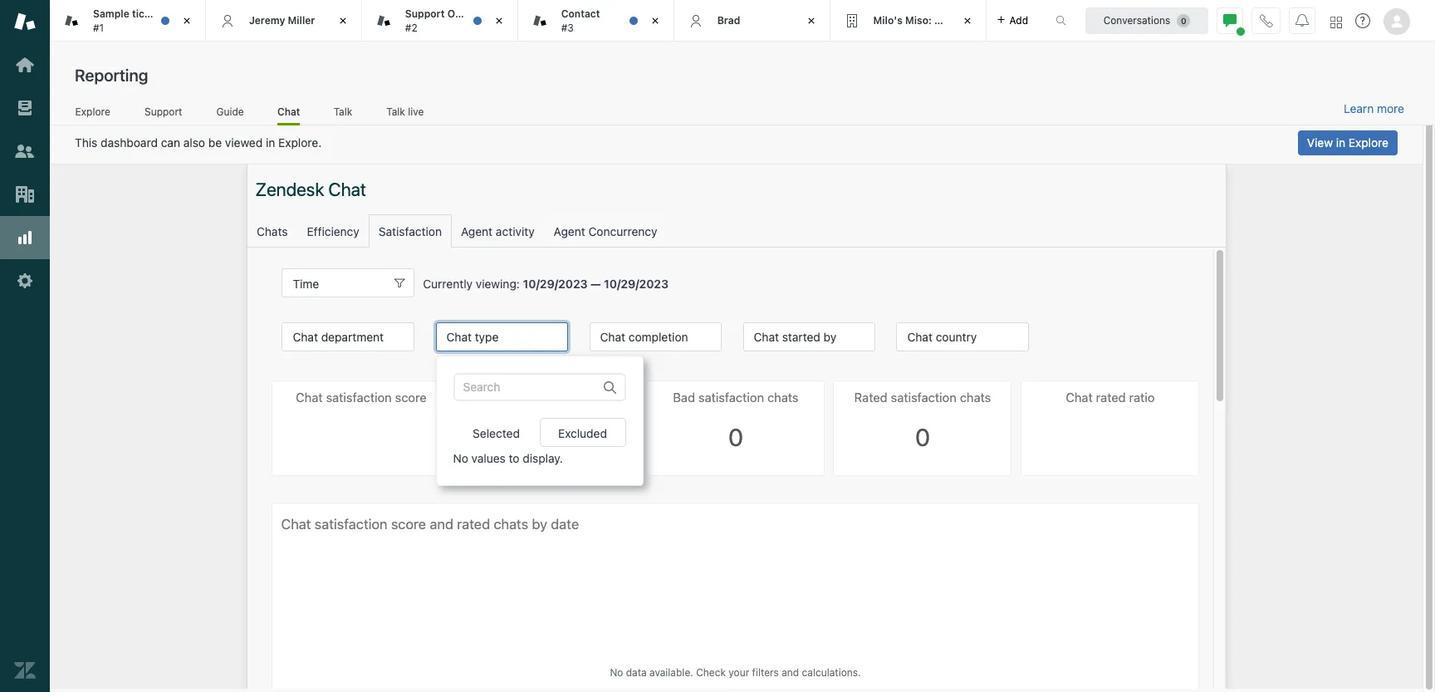 Task type: vqa. For each thing, say whether or not it's contained in the screenshot.
the middle Close icon
yes



Task type: describe. For each thing, give the bounding box(es) containing it.
notifications image
[[1296, 14, 1310, 27]]

be
[[208, 135, 222, 150]]

main element
[[0, 0, 50, 692]]

zendesk products image
[[1331, 16, 1343, 28]]

1 in from the left
[[266, 135, 275, 150]]

explore inside view in explore button
[[1349, 135, 1389, 150]]

this
[[75, 135, 97, 150]]

learn more
[[1344, 101, 1405, 116]]

learn more link
[[1344, 101, 1405, 116]]

tabs tab list
[[50, 0, 1039, 42]]

3 close image from the left
[[647, 12, 664, 29]]

get help image
[[1356, 13, 1371, 28]]

support outreach #2
[[405, 8, 493, 34]]

jeremy miller
[[249, 14, 315, 26]]

support for support
[[145, 105, 182, 118]]

#1 tab
[[50, 0, 206, 42]]

talk link
[[333, 105, 353, 123]]

guide
[[216, 105, 244, 118]]

close image inside the jeremy miller tab
[[335, 12, 351, 29]]

jeremy
[[249, 14, 285, 26]]

organizations image
[[14, 184, 36, 205]]

explore inside explore link
[[75, 105, 110, 118]]

add button
[[987, 0, 1039, 41]]

support link
[[144, 105, 183, 123]]

view
[[1308, 135, 1334, 150]]

jeremy miller tab
[[206, 0, 362, 42]]

zendesk support image
[[14, 11, 36, 32]]

outreach
[[448, 8, 493, 20]]

dashboard
[[101, 135, 158, 150]]

close image inside #1 tab
[[179, 12, 195, 29]]

views image
[[14, 97, 36, 119]]

button displays agent's chat status as online. image
[[1224, 14, 1237, 27]]

live
[[408, 105, 424, 118]]

viewed
[[225, 135, 263, 150]]

zendesk image
[[14, 660, 36, 681]]

learn
[[1344, 101, 1375, 116]]

talk live
[[387, 105, 424, 118]]

add
[[1010, 14, 1029, 26]]

#3
[[562, 21, 574, 34]]

reporting image
[[14, 227, 36, 248]]

close image
[[491, 12, 508, 29]]

conversations
[[1104, 14, 1171, 26]]

explore link
[[75, 105, 111, 123]]

contact
[[562, 8, 600, 20]]

talk for talk live
[[387, 105, 405, 118]]

brad tab
[[674, 0, 831, 42]]

conversations button
[[1086, 7, 1209, 34]]



Task type: locate. For each thing, give the bounding box(es) containing it.
admin image
[[14, 270, 36, 292]]

customers image
[[14, 140, 36, 162]]

2 tab from the left
[[518, 0, 674, 42]]

4 close image from the left
[[803, 12, 820, 29]]

explore down learn more link
[[1349, 135, 1389, 150]]

1 horizontal spatial in
[[1337, 135, 1346, 150]]

close image right miller
[[335, 12, 351, 29]]

miller
[[288, 14, 315, 26]]

tab containing contact
[[518, 0, 674, 42]]

0 horizontal spatial talk
[[334, 105, 353, 118]]

1 talk from the left
[[334, 105, 353, 118]]

close image left brad
[[647, 12, 664, 29]]

#2
[[405, 21, 418, 34]]

0 horizontal spatial in
[[266, 135, 275, 150]]

close image left the jeremy
[[179, 12, 195, 29]]

1 close image from the left
[[179, 12, 195, 29]]

support
[[405, 8, 445, 20], [145, 105, 182, 118]]

contact #3
[[562, 8, 600, 34]]

guide link
[[216, 105, 244, 123]]

1 tab from the left
[[362, 0, 518, 42]]

1 horizontal spatial support
[[405, 8, 445, 20]]

5 close image from the left
[[959, 12, 976, 29]]

close image inside brad tab
[[803, 12, 820, 29]]

chat link
[[278, 105, 300, 125]]

reporting
[[75, 66, 148, 85]]

0 horizontal spatial explore
[[75, 105, 110, 118]]

1 horizontal spatial talk
[[387, 105, 405, 118]]

close image left add dropdown button
[[959, 12, 976, 29]]

explore.
[[278, 135, 322, 150]]

in right viewed at the top left
[[266, 135, 275, 150]]

support inside "link"
[[145, 105, 182, 118]]

brad
[[718, 14, 741, 26]]

support up can
[[145, 105, 182, 118]]

in inside button
[[1337, 135, 1346, 150]]

0 vertical spatial explore
[[75, 105, 110, 118]]

explore
[[75, 105, 110, 118], [1349, 135, 1389, 150]]

view in explore button
[[1299, 130, 1398, 155]]

2 close image from the left
[[335, 12, 351, 29]]

3 tab from the left
[[831, 0, 987, 42]]

0 horizontal spatial support
[[145, 105, 182, 118]]

talk live link
[[386, 105, 425, 123]]

explore up this
[[75, 105, 110, 118]]

talk for talk
[[334, 105, 353, 118]]

get started image
[[14, 54, 36, 76]]

1 vertical spatial explore
[[1349, 135, 1389, 150]]

1 vertical spatial support
[[145, 105, 182, 118]]

tab containing support outreach
[[362, 0, 518, 42]]

also
[[183, 135, 205, 150]]

more
[[1378, 101, 1405, 116]]

support up #2
[[405, 8, 445, 20]]

1 horizontal spatial explore
[[1349, 135, 1389, 150]]

#1
[[93, 21, 104, 34]]

in
[[266, 135, 275, 150], [1337, 135, 1346, 150]]

talk right chat
[[334, 105, 353, 118]]

view in explore
[[1308, 135, 1389, 150]]

this dashboard can also be viewed in explore.
[[75, 135, 322, 150]]

talk
[[334, 105, 353, 118], [387, 105, 405, 118]]

2 in from the left
[[1337, 135, 1346, 150]]

close image right brad
[[803, 12, 820, 29]]

support for support outreach #2
[[405, 8, 445, 20]]

in right view
[[1337, 135, 1346, 150]]

talk left the live
[[387, 105, 405, 118]]

close image
[[179, 12, 195, 29], [335, 12, 351, 29], [647, 12, 664, 29], [803, 12, 820, 29], [959, 12, 976, 29]]

2 talk from the left
[[387, 105, 405, 118]]

support inside support outreach #2
[[405, 8, 445, 20]]

tab
[[362, 0, 518, 42], [518, 0, 674, 42], [831, 0, 987, 42]]

chat
[[278, 105, 300, 118]]

can
[[161, 135, 180, 150]]

0 vertical spatial support
[[405, 8, 445, 20]]



